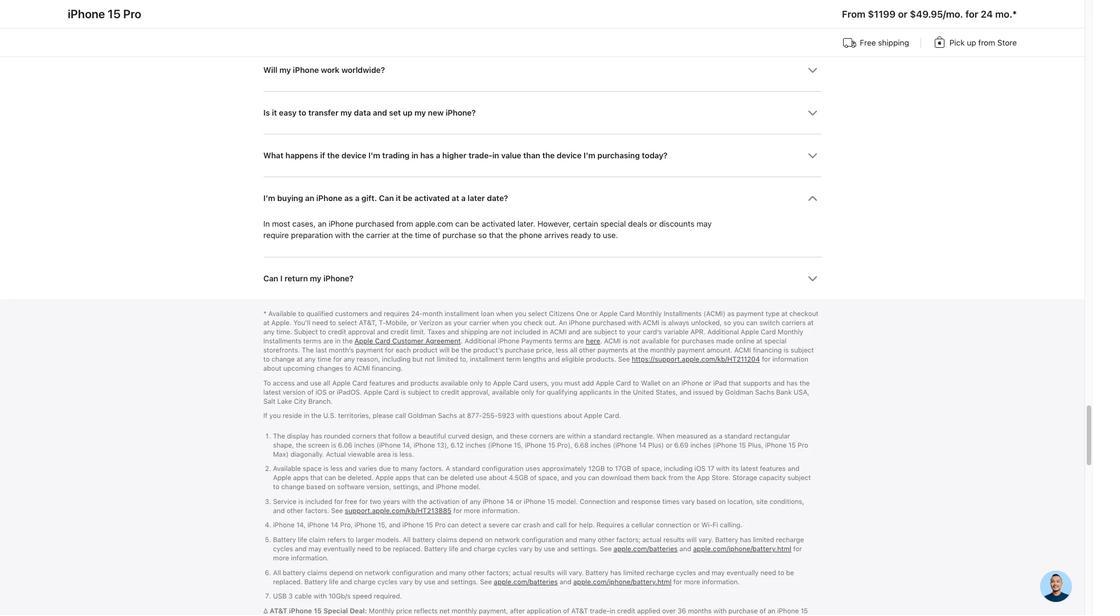 Task type: vqa. For each thing, say whether or not it's contained in the screenshot.
topmost physical
no



Task type: describe. For each thing, give the bounding box(es) containing it.
wallet
[[641, 379, 661, 387]]

pick
[[950, 38, 965, 47]]

1 device from the left
[[342, 151, 367, 160]]

and inside '. acmi is not available for purchases made online at special storefronts. the last month's payment for each product will be the product's purchase price, less all other payments at the monthly payment amount. acmi financing is subject to change at any time for any reason, including but not limited to, installment term lengths and eligible products. see'
[[548, 356, 560, 363]]

1 vertical spatial when
[[492, 319, 509, 327]]

capacity
[[759, 474, 786, 482]]

* inside * available to qualified customers and requires 24-month installment loan when you select citizens one or apple card monthly installments (acmi) as payment type at checkout at apple. you'll need to select at&t, t-mobile, or verizon as your carrier when you check out. an iphone purchased with acmi is always unlocked, so you can switch carriers at any time. subject to credit approval and credit limit. taxes and shipping are not included in acmi and are subject to your card's variable apr. additional apple card monthly installments terms are in the
[[263, 310, 267, 318]]

0 vertical spatial when
[[496, 310, 513, 318]]

charge inside battery life claim refers to larger models. all battery claims depend on network configuration and many other factors; actual results will vary. battery has limited recharge cycles and may eventually need to be replaced. battery life and charge cycles vary by use and settings. see
[[474, 545, 496, 553]]

0 vertical spatial your
[[454, 319, 468, 327]]

deleted.
[[348, 474, 374, 482]]

can up activation
[[427, 474, 439, 482]]

can left detect
[[448, 521, 459, 529]]

information
[[773, 356, 809, 363]]

1 . from the left
[[461, 337, 463, 345]]

0 horizontal spatial sachs
[[438, 412, 457, 420]]

speed
[[353, 592, 372, 600]]

0 horizontal spatial can
[[263, 274, 278, 283]]

battery up apple.com/batteries and apple.com/iphone/battery.html for more information.
[[586, 569, 609, 577]]

bank
[[777, 388, 792, 396]]

1 horizontal spatial can
[[379, 193, 394, 203]]

0 horizontal spatial space,
[[539, 474, 559, 482]]

larger
[[356, 536, 374, 544]]

chevrondown image for will my iphone work worldwide?
[[808, 65, 818, 75]]

questions
[[532, 412, 562, 420]]

list item containing i'm buying an iphone as a gift. can it be activated at a later date?
[[263, 176, 822, 257]]

at inside dropdown button
[[452, 193, 459, 203]]

site
[[757, 498, 768, 506]]

2 horizontal spatial not
[[630, 337, 640, 345]]

battery life claim refers to larger models. all battery claims depend on network configuration and many other factors; actual results will vary. battery has limited recharge cycles and may eventually need to be replaced. battery life and charge cycles vary by use and settings. see
[[273, 536, 804, 553]]

chevrondown image for i'm buying an iphone as a gift. can it be activated at a later date?
[[808, 193, 818, 203]]

unlocked,
[[692, 319, 722, 327]]

the left the united
[[621, 388, 631, 396]]

apple up applicants at the bottom right of the page
[[596, 379, 614, 387]]

verizon
[[419, 319, 443, 327]]

the down gift.
[[352, 231, 364, 240]]

products
[[411, 379, 439, 387]]

/mo.
[[943, 9, 964, 20]]

1 apps from the left
[[293, 474, 309, 482]]

0 vertical spatial from
[[979, 38, 996, 47]]

0 vertical spatial life
[[298, 536, 307, 544]]

the up to,
[[461, 346, 472, 354]]

a right measured
[[719, 432, 723, 440]]

service is included for free for two years with the activation of any iphone 14 or iphone 15 model. connection and response times vary based on location, site conditions, and other factors. see
[[273, 498, 805, 515]]

that inside to access and use all apple card features and products available only to apple card users, you must add apple card to wallet on an iphone or ipad that supports and has the latest version of ios or ipados. apple card is subject to credit approval, available only for qualifying applicants in the united states, and issued by goldman sachs bank usa, salt lake city branch.
[[729, 379, 742, 387]]

1 vertical spatial 15,
[[378, 521, 387, 529]]

need inside all battery claims depend on network configuration and many other factors; actual results will vary. battery has limited recharge cycles and may eventually need to be replaced. battery life and charge cycles vary by use and settings. see
[[761, 569, 777, 577]]

36
[[678, 607, 686, 615]]

to inside for information about upcoming changes to acmi financing.
[[345, 365, 352, 373]]

2 horizontal spatial standard
[[725, 432, 753, 440]]

monthly inside monthly price reflects net monthly payment, after application of at&t trade-in credit applied over 36 months with purchase of an iphone 15
[[452, 607, 477, 615]]

latest inside available space is less and varies due to many factors. a standard configuration uses approximately 12gb to 17gb of space, including ios 17 with its latest features and apple apps that can be deleted. apple apps that can be deleted use about 4.5gb of space, and you can download them back from the app store. storage capacity subject to change based on software version, settings, and iphone model.
[[741, 465, 758, 473]]

is inside available space is less and varies due to many factors. a standard configuration uses approximately 12gb to 17gb of space, including ios 17 with its latest features and apple apps that can be deleted. apple apps that can be deleted use about 4.5gb of space, and you can download them back from the app store. storage capacity subject to change based on software version, settings, and iphone model.
[[324, 465, 329, 473]]

support.apple.com/kb/ht213885
[[345, 507, 452, 515]]

1 horizontal spatial only
[[521, 388, 535, 396]]

or up branch.
[[329, 388, 335, 396]]

12gb
[[589, 465, 605, 473]]

qualifying
[[547, 388, 578, 396]]

approximately
[[542, 465, 587, 473]]

* available to qualified customers and requires 24-month installment loan when you select citizens one or apple card monthly installments (acmi) as payment type at checkout at apple. you'll need to select at&t, t-mobile, or verizon as your carrier when you check out. an iphone purchased with acmi is always unlocked, so you can switch carriers at any time. subject to credit approval and credit limit. taxes and shipping are not included in acmi and are subject to your card's variable apr. additional apple card monthly installments terms are in the
[[263, 310, 819, 345]]

iphone? inside "dropdown button"
[[446, 108, 476, 117]]

the down card's
[[638, 346, 649, 354]]

apple.com/iphone/battery.html for results
[[693, 545, 792, 553]]

apple.com/iphone/battery.html link for results
[[693, 545, 792, 553]]

the left u.s.
[[311, 412, 322, 420]]

iphone inside in most cases, an iphone purchased from apple.com can be activated later. however, certain special deals or discounts may require preparation with the carrier at the time of purchase so that the phone arrives ready to use.
[[329, 219, 354, 228]]

usb
[[273, 592, 287, 600]]

apple up ipados.
[[332, 379, 351, 387]]

see inside service is included for free for two years with the activation of any iphone 14 or iphone 15 model. connection and response times vary based on location, site conditions, and other factors. see
[[331, 507, 343, 515]]

list containing will my iphone work worldwide?
[[263, 0, 822, 300]]

1 vertical spatial about
[[564, 412, 582, 420]]

conditions,
[[770, 498, 805, 506]]

0 vertical spatial only
[[470, 379, 483, 387]]

my right the return
[[310, 274, 321, 283]]

cycles down iphone 14, iphone 14 pro, iphone 15, and iphone 15 pro can detect a severe car crash and call for help. requires a cellular connection or wi-fi calling.
[[498, 545, 518, 553]]

connection
[[580, 498, 616, 506]]

products.
[[586, 356, 616, 363]]

see inside battery life claim refers to larger models. all battery claims depend on network configuration and many other factors; actual results will vary. battery has limited recharge cycles and may eventually need to be replaced. battery life and charge cycles vary by use and settings. see
[[600, 545, 612, 553]]

1 horizontal spatial space,
[[642, 465, 662, 473]]

for inside iphone 15 pro 'main content'
[[966, 9, 979, 20]]

purchase inside in most cases, an iphone purchased from apple.com can be activated later. however, certain special deals or discounts may require preparation with the carrier at the time of purchase so that the phone arrives ready to use.
[[443, 231, 476, 240]]

. inside '. acmi is not available for purchases made online at special storefronts. the last month's payment for each product will be the product's purchase price, less all other payments at the monthly payment amount. acmi financing is subject to change at any time for any reason, including but not limited to, installment term lengths and eligible products. see'
[[601, 337, 602, 345]]

my left data
[[341, 108, 352, 117]]

calling.
[[720, 521, 743, 529]]

chevrondown image for is it easy to transfer my data and set up my new iphone?
[[808, 108, 818, 118]]

0 horizontal spatial pro
[[435, 521, 446, 529]]

replaced. inside battery life claim refers to larger models. all battery claims depend on network configuration and many other factors; actual results will vary. battery has limited recharge cycles and may eventually need to be replaced. battery life and charge cycles vary by use and settings. see
[[393, 545, 422, 553]]

acmi down an
[[550, 328, 567, 336]]

territories,
[[338, 412, 371, 420]]

for down activation
[[454, 507, 462, 515]]

connection
[[656, 521, 691, 529]]

free
[[345, 498, 357, 506]]

in down out.
[[543, 328, 548, 336]]

$1199
[[868, 9, 896, 20]]

online
[[736, 337, 755, 345]]

other inside battery life claim refers to larger models. all battery claims depend on network configuration and many other factors; actual results will vary. battery has limited recharge cycles and may eventually need to be replaced. battery life and charge cycles vary by use and settings. see
[[598, 536, 615, 544]]

my right will at the left top of the page
[[279, 65, 291, 74]]

at inside in most cases, an iphone purchased from apple.com can be activated later. however, certain special deals or discounts may require preparation with the carrier at the time of purchase so that the phone arrives ready to use.
[[392, 231, 399, 240]]

or left wi-
[[693, 521, 700, 529]]

credit inside monthly price reflects net monthly payment, after application of at&t trade-in credit applied over 36 months with purchase of an iphone 15
[[617, 607, 636, 615]]

so inside in most cases, an iphone purchased from apple.com can be activated later. however, certain special deals or discounts may require preparation with the carrier at the time of purchase so that the phone arrives ready to use.
[[478, 231, 487, 240]]

you left check
[[511, 319, 522, 327]]

0 vertical spatial up
[[967, 38, 977, 47]]

issued
[[694, 388, 714, 396]]

1 horizontal spatial available
[[492, 388, 520, 396]]

are up product's
[[490, 328, 500, 336]]

so inside * available to qualified customers and requires 24-month installment loan when you select citizens one or apple card monthly installments (acmi) as payment type at checkout at apple. you'll need to select at&t, t-mobile, or verizon as your carrier when you check out. an iphone purchased with acmi is always unlocked, so you can switch carriers at any time. subject to credit approval and credit limit. taxes and shipping are not included in acmi and are subject to your card's variable apr. additional apple card monthly installments terms are in the
[[724, 319, 731, 327]]

card up payments
[[620, 310, 635, 318]]

1 vertical spatial call
[[556, 521, 567, 529]]

1 inches from the left
[[354, 441, 375, 449]]

usb 3 cable with 10gb/s speed required.
[[273, 592, 402, 600]]

use.
[[603, 231, 618, 240]]

the inside '. acmi is not available for purchases made online at special storefronts. the last month's payment for each product will be the product's purchase price, less all other payments at the monthly payment amount. acmi financing is subject to change at any time for any reason, including but not limited to, installment term lengths and eligible products. see'
[[302, 346, 314, 354]]

as inside dropdown button
[[344, 193, 353, 203]]

special
[[324, 607, 348, 615]]

credit up month's
[[328, 328, 346, 336]]

1 vertical spatial installments
[[263, 337, 302, 345]]

is up information
[[784, 346, 789, 354]]

customer
[[392, 337, 424, 345]]

a left 'cellular'
[[626, 521, 630, 529]]

can inside * available to qualified customers and requires 24-month installment loan when you select citizens one or apple card monthly installments (acmi) as payment type at checkout at apple. you'll need to select at&t, t-mobile, or verizon as your carrier when you check out. an iphone purchased with acmi is always unlocked, so you can switch carriers at any time. subject to credit approval and credit limit. taxes and shipping are not included in acmi and are subject to your card's variable apr. additional apple card monthly installments terms are in the
[[747, 319, 758, 327]]

reason,
[[357, 356, 380, 363]]

0 horizontal spatial goldman
[[408, 412, 436, 420]]

2 corners from the left
[[530, 432, 554, 440]]

0 horizontal spatial payment
[[356, 346, 383, 354]]

is right area
[[393, 450, 398, 458]]

other inside '. acmi is not available for purchases made online at special storefronts. the last month's payment for each product will be the product's purchase price, less all other payments at the monthly payment amount. acmi financing is subject to change at any time for any reason, including but not limited to, installment term lengths and eligible products. see'
[[579, 346, 596, 354]]

financing
[[753, 346, 782, 354]]

many for standard
[[401, 465, 418, 473]]

2 inches from the left
[[466, 441, 486, 449]]

6.06
[[338, 441, 353, 449]]

1 vertical spatial life
[[449, 545, 458, 553]]

you up "online"
[[733, 319, 745, 327]]

3
[[289, 592, 293, 600]]

depend inside all battery claims depend on network configuration and many other factors; actual results will vary. battery has limited recharge cycles and may eventually need to be replaced. battery life and charge cycles vary by use and settings. see
[[329, 569, 353, 577]]

monthly inside monthly price reflects net monthly payment, after application of at&t trade-in credit applied over 36 months with purchase of an iphone 15
[[369, 607, 394, 615]]

1 horizontal spatial standard
[[593, 432, 621, 440]]

use inside available space is less and varies due to many factors. a standard configuration uses approximately 12gb to 17gb of space, including ios 17 with its latest features and apple apps that can be deleted. apple apps that can be deleted use about 4.5gb of space, and you can download them back from the app store. storage capacity subject to change based on software version, settings, and iphone model.
[[476, 474, 487, 482]]

credit down mobile,
[[391, 328, 409, 336]]

any down month's
[[344, 356, 355, 363]]

apple right one at the right of the page
[[600, 310, 618, 318]]

1 i'm from the left
[[369, 151, 380, 160]]

purchase inside monthly price reflects net monthly payment, after application of at&t trade-in credit applied over 36 months with purchase of an iphone 15
[[729, 607, 758, 615]]

results inside battery life claim refers to larger models. all battery claims depend on network configuration and many other factors; actual results will vary. battery has limited recharge cycles and may eventually need to be replaced. battery life and charge cycles vary by use and settings. see
[[664, 536, 685, 544]]

and inside "dropdown button"
[[373, 108, 387, 117]]

for left each
[[385, 346, 394, 354]]

for left two
[[359, 498, 368, 506]]

on inside to access and use all apple card features and products available only to apple card users, you must add apple card to wallet on an iphone or ipad that supports and has the latest version of ios or ipados. apple card is subject to credit approval, available only for qualifying applicants in the united states, and issued by goldman sachs bank usa, salt lake city branch.
[[663, 379, 670, 387]]

model. inside available space is less and varies due to many factors. a standard configuration uses approximately 12gb to 17gb of space, including ios 17 with its latest features and apple apps that can be deleted. apple apps that can be deleted use about 4.5gb of space, and you can download them back from the app store. storage capacity subject to change based on software version, settings, and iphone model.
[[459, 483, 481, 491]]

information. inside for more information.
[[291, 554, 329, 562]]

1 vertical spatial select
[[338, 319, 357, 327]]

2 horizontal spatial more
[[684, 578, 700, 586]]

supports
[[743, 379, 771, 387]]

at&t inside monthly price reflects net monthly payment, after application of at&t trade-in credit applied over 36 months with purchase of an iphone 15
[[572, 607, 588, 615]]

card down switch at bottom right
[[761, 328, 776, 336]]

are up last
[[323, 337, 333, 345]]

payments
[[598, 346, 629, 354]]

apple down due
[[375, 474, 394, 482]]

trade- inside dropdown button
[[469, 151, 493, 160]]

approval
[[348, 328, 375, 336]]

pro inside the display has rounded corners that follow a beautiful curved design, and these corners are within a standard rectangle. when measured as a standard rectangular shape, the screen is 6.06 inches (iphone 14, iphone 13), 6.12 inches (iphone 15, iphone 15 pro), 6.68 inches (iphone 14 plus) or 6.69 inches (iphone 15 plus, iphone 15 pro max) diagonally. actual viewable area is less.
[[798, 441, 809, 449]]

the right if
[[327, 151, 340, 160]]

δ
[[263, 607, 268, 615]]

apple.com/batteries link for apple.com/batteries and apple.com/iphone/battery.html
[[614, 545, 678, 553]]

pick up from store
[[950, 38, 1017, 47]]

on inside service is included for free for two years with the activation of any iphone 14 or iphone 15 model. connection and response times vary based on location, site conditions, and other factors. see
[[718, 498, 726, 506]]

at right payments
[[630, 346, 637, 354]]

changes
[[317, 365, 343, 373]]

for up the 36
[[674, 578, 682, 586]]

at left apple.
[[263, 319, 270, 327]]

0 vertical spatial monthly
[[637, 310, 662, 318]]

sachs inside to access and use all apple card features and products available only to apple card users, you must add apple card to wallet on an iphone or ipad that supports and has the latest version of ios or ipados. apple card is subject to credit approval, available only for qualifying applicants in the united states, and issued by goldman sachs bank usa, salt lake city branch.
[[755, 388, 775, 396]]

what happens if the device i'm trading in has a higher trade-in value than the device i'm purchasing today? button
[[263, 134, 822, 176]]

0 horizontal spatial call
[[395, 412, 406, 420]]

lengths
[[523, 356, 546, 363]]

that down space
[[310, 474, 323, 482]]

to inside '. acmi is not available for purchases made online at special storefronts. the last month's payment for each product will be the product's purchase price, less all other payments at the monthly payment amount. acmi financing is subject to change at any time for any reason, including but not limited to, installment term lengths and eligible products. see'
[[263, 356, 270, 363]]

card left wallet in the right bottom of the page
[[616, 379, 631, 387]]

applicants
[[580, 388, 612, 396]]

are up here link
[[582, 328, 592, 336]]

as right (acmi)
[[728, 310, 735, 318]]

card left users,
[[513, 379, 528, 387]]

for left free
[[334, 498, 343, 506]]

δ at&t iphone 15 special deal:
[[263, 607, 367, 615]]

in
[[263, 219, 270, 228]]

you up check
[[515, 310, 527, 318]]

can down actual at the bottom left
[[325, 474, 336, 482]]

crash
[[523, 521, 541, 529]]

from inside in most cases, an iphone purchased from apple.com can be activated later. however, certain special deals or discounts may require preparation with the carrier at the time of purchase so that the phone arrives ready to use.
[[396, 219, 413, 228]]

with inside * available to qualified customers and requires 24-month installment loan when you select citizens one or apple card monthly installments (acmi) as payment type at checkout at apple. you'll need to select at&t, t-mobile, or verizon as your carrier when you check out. an iphone purchased with acmi is always unlocked, so you can switch carriers at any time. subject to credit approval and credit limit. taxes and shipping are not included in acmi and are subject to your card's variable apr. additional apple card monthly installments terms are in the
[[628, 319, 641, 327]]

2 horizontal spatial monthly
[[778, 328, 804, 336]]

activation
[[429, 498, 460, 506]]

based inside available space is less and varies due to many factors. a standard configuration uses approximately 12gb to 17gb of space, including ios 17 with its latest features and apple apps that can be deleted. apple apps that can be deleted use about 4.5gb of space, and you can download them back from the app store. storage capacity subject to change based on software version, settings, and iphone model.
[[306, 483, 326, 491]]

that inside in most cases, an iphone purchased from apple.com can be activated later. however, certain special deals or discounts may require preparation with the carrier at the time of purchase so that the phone arrives ready to use.
[[489, 231, 504, 240]]

apple left the card.
[[584, 412, 602, 420]]

version
[[283, 388, 306, 396]]

life inside all battery claims depend on network configuration and many other factors; actual results will vary. battery has limited recharge cycles and may eventually need to be replaced. battery life and charge cycles vary by use and settings. see
[[329, 578, 339, 586]]

be inside in most cases, an iphone purchased from apple.com can be activated later. however, certain special deals or discounts may require preparation with the carrier at the time of purchase so that the phone arrives ready to use.
[[471, 219, 480, 228]]

for left help.
[[569, 521, 578, 529]]

with up δ at&t iphone 15 special deal:
[[314, 592, 327, 600]]

at left 877-
[[459, 412, 465, 420]]

or inside the display has rounded corners that follow a beautiful curved design, and these corners are within a standard rectangle. when measured as a standard rectangular shape, the screen is 6.06 inches (iphone 14, iphone 13), 6.12 inches (iphone 15, iphone 15 pro), 6.68 inches (iphone 14 plus) or 6.69 inches (iphone 15 plus, iphone 15 pro max) diagonally. actual viewable area is less.
[[666, 441, 673, 449]]

be inside all battery claims depend on network configuration and many other factors; actual results will vary. battery has limited recharge cycles and may eventually need to be replaced. battery life and charge cycles vary by use and settings. see
[[787, 569, 795, 577]]

apple down max)
[[273, 474, 291, 482]]

are left here link
[[574, 337, 584, 345]]

the left phone
[[506, 231, 517, 240]]

pro,
[[340, 521, 353, 529]]

0 vertical spatial more
[[464, 507, 480, 515]]

at right type
[[782, 310, 788, 318]]

as up taxes at bottom left
[[445, 319, 452, 327]]

is inside service is included for free for two years with the activation of any iphone 14 or iphone 15 model. connection and response times vary based on location, site conditions, and other factors. see
[[299, 498, 304, 506]]

2 vertical spatial 14
[[331, 521, 338, 529]]

is up payments
[[623, 337, 628, 345]]

united
[[633, 388, 654, 396]]

acmi down "online"
[[735, 346, 751, 354]]

are inside the display has rounded corners that follow a beautiful curved design, and these corners are within a standard rectangle. when measured as a standard rectangular shape, the screen is 6.06 inches (iphone 14, iphone 13), 6.12 inches (iphone 15, iphone 15 pro), 6.68 inches (iphone 14 plus) or 6.69 inches (iphone 15 plus, iphone 15 pro max) diagonally. actual viewable area is less.
[[555, 432, 565, 440]]

require
[[263, 231, 289, 240]]

or right one at the right of the page
[[591, 310, 598, 318]]

application
[[527, 607, 562, 615]]

battery up cable
[[304, 578, 327, 586]]

ios inside to access and use all apple card features and products available only to apple card users, you must add apple card to wallet on an iphone or ipad that supports and has the latest version of ios or ipados. apple card is subject to credit approval, available only for qualifying applicants in the united states, and issued by goldman sachs bank usa, salt lake city branch.
[[316, 388, 327, 396]]

all inside to access and use all apple card features and products available only to apple card users, you must add apple card to wallet on an iphone or ipad that supports and has the latest version of ios or ipados. apple card is subject to credit approval, available only for qualifying applicants in the united states, and issued by goldman sachs bank usa, salt lake city branch.
[[323, 379, 330, 387]]

claims inside all battery claims depend on network configuration and many other factors; actual results will vary. battery has limited recharge cycles and may eventually need to be replaced. battery life and charge cycles vary by use and settings. see
[[307, 569, 327, 577]]

2 (iphone from the left
[[488, 441, 512, 449]]

in left value
[[493, 151, 499, 160]]

the right than
[[542, 151, 555, 160]]

in right trading
[[412, 151, 418, 160]]

within
[[567, 432, 586, 440]]

card down financing.
[[384, 388, 399, 396]]

credit inside to access and use all apple card features and products available only to apple card users, you must add apple card to wallet on an iphone or ipad that supports and has the latest version of ios or ipados. apple card is subject to credit approval, available only for qualifying applicants in the united states, and issued by goldman sachs bank usa, salt lake city branch.
[[441, 388, 459, 396]]

with inside service is included for free for two years with the activation of any iphone 14 or iphone 15 model. connection and response times vary based on location, site conditions, and other factors. see
[[402, 498, 415, 506]]

by inside to access and use all apple card features and products available only to apple card users, you must add apple card to wallet on an iphone or ipad that supports and has the latest version of ios or ipados. apple card is subject to credit approval, available only for qualifying applicants in the united states, and issued by goldman sachs bank usa, salt lake city branch.
[[716, 388, 723, 396]]

over
[[662, 607, 676, 615]]

subject inside available space is less and varies due to many factors. a standard configuration uses approximately 12gb to 17gb of space, including ios 17 with its latest features and apple apps that can be deleted. apple apps that can be deleted use about 4.5gb of space, and you can download them back from the app store. storage capacity subject to change based on software version, settings, and iphone model.
[[788, 474, 811, 482]]

support.apple.com/kb/ht213885 link
[[345, 507, 452, 515]]

months
[[688, 607, 712, 615]]

them
[[634, 474, 650, 482]]

free
[[860, 38, 876, 47]]

terms inside * available to qualified customers and requires 24-month installment loan when you select citizens one or apple card monthly installments (acmi) as payment type at checkout at apple. you'll need to select at&t, t-mobile, or verizon as your carrier when you check out. an iphone purchased with acmi is always unlocked, so you can switch carriers at any time. subject to credit approval and credit limit. taxes and shipping are not included in acmi and are subject to your card's variable apr. additional apple card monthly installments terms are in the
[[303, 337, 322, 345]]

in right reside
[[304, 412, 309, 420]]

15 inside monthly price reflects net monthly payment, after application of at&t trade-in credit applied over 36 months with purchase of an iphone 15
[[801, 607, 808, 615]]

has inside to access and use all apple card features and products available only to apple card users, you must add apple card to wallet on an iphone or ipad that supports and has the latest version of ios or ipados. apple card is subject to credit approval, available only for qualifying applicants in the united states, and issued by goldman sachs bank usa, salt lake city branch.
[[787, 379, 798, 387]]

month's
[[329, 346, 354, 354]]

or down 24-
[[411, 319, 417, 327]]

varies
[[359, 465, 377, 473]]

certain
[[573, 219, 599, 228]]

with right 5923
[[517, 412, 530, 420]]

for down month's
[[333, 356, 342, 363]]

the inside the display has rounded corners that follow a beautiful curved design, and these corners are within a standard rectangle. when measured as a standard rectangular shape, the screen is 6.06 inches (iphone 14, iphone 13), 6.12 inches (iphone 15, iphone 15 pro), 6.68 inches (iphone 14 plus) or 6.69 inches (iphone 15 plus, iphone 15 pro max) diagonally. actual viewable area is less.
[[273, 432, 285, 440]]

add
[[582, 379, 594, 387]]

battery down support.apple.com/kb/ht213885 for more information.
[[424, 545, 447, 553]]

activated for later.
[[482, 219, 515, 228]]

any down last
[[305, 356, 316, 363]]

apple down the term in the bottom of the page
[[493, 379, 512, 387]]

cycles down the service
[[273, 545, 293, 553]]

acmi up payments
[[604, 337, 621, 345]]

results inside all battery claims depend on network configuration and many other factors; actual results will vary. battery has limited recharge cycles and may eventually need to be replaced. battery life and charge cycles vary by use and settings. see
[[534, 569, 555, 577]]

recharge inside battery life claim refers to larger models. all battery claims depend on network configuration and many other factors; actual results will vary. battery has limited recharge cycles and may eventually need to be replaced. battery life and charge cycles vary by use and settings. see
[[776, 536, 804, 544]]

depend inside battery life claim refers to larger models. all battery claims depend on network configuration and many other factors; actual results will vary. battery has limited recharge cycles and may eventually need to be replaced. battery life and charge cycles vary by use and settings. see
[[459, 536, 483, 544]]

citizens
[[549, 310, 575, 318]]

acmi up card's
[[643, 319, 660, 327]]

1 horizontal spatial payment
[[678, 346, 705, 354]]

reflects
[[414, 607, 438, 615]]

features inside to access and use all apple card features and products available only to apple card users, you must add apple card to wallet on an iphone or ipad that supports and has the latest version of ios or ipados. apple card is subject to credit approval, available only for qualifying applicants in the united states, and issued by goldman sachs bank usa, salt lake city branch.
[[369, 379, 395, 387]]

payments
[[522, 337, 552, 345]]

these
[[510, 432, 528, 440]]

carrier inside in most cases, an iphone purchased from apple.com can be activated later. however, certain special deals or discounts may require preparation with the carrier at the time of purchase so that the phone arrives ready to use.
[[366, 231, 390, 240]]

of inside service is included for free for two years with the activation of any iphone 14 or iphone 15 model. connection and response times vary based on location, site conditions, and other factors. see
[[462, 498, 468, 506]]

1 vertical spatial available
[[441, 379, 468, 387]]

refers
[[328, 536, 346, 544]]

today?
[[642, 151, 668, 160]]

iphone 14, iphone 14 pro, iphone 15, and iphone 15 pro can detect a severe car crash and call for help. requires a cellular connection or wi-fi calling.
[[273, 521, 743, 529]]

in up month's
[[335, 337, 341, 345]]

to,
[[460, 356, 468, 363]]

1 corners from the left
[[352, 432, 376, 440]]

card up ipados.
[[352, 379, 368, 387]]

other inside all battery claims depend on network configuration and many other factors; actual results will vary. battery has limited recharge cycles and may eventually need to be replaced. battery life and charge cycles vary by use and settings. see
[[468, 569, 485, 577]]

many for actual
[[449, 569, 466, 577]]

cable
[[295, 592, 312, 600]]

trading
[[382, 151, 410, 160]]

0 vertical spatial installments
[[664, 310, 702, 318]]

chevrondown image
[[808, 151, 818, 160]]

t-
[[379, 319, 386, 327]]

factors. inside service is included for free for two years with the activation of any iphone 14 or iphone 15 model. connection and response times vary based on location, site conditions, and other factors. see
[[305, 507, 329, 515]]

has inside battery life claim refers to larger models. all battery claims depend on network configuration and many other factors; actual results will vary. battery has limited recharge cycles and may eventually need to be replaced. battery life and charge cycles vary by use and settings. see
[[740, 536, 752, 544]]

cycles down apple.com/batteries and apple.com/iphone/battery.html
[[676, 569, 696, 577]]

can i return my iphone?
[[263, 274, 354, 283]]

is up actual at the bottom left
[[331, 441, 336, 449]]

1 (iphone from the left
[[377, 441, 401, 449]]

apple.com/batteries link for apple.com/batteries and apple.com/iphone/battery.html for more information.
[[494, 578, 558, 586]]

a right detect
[[483, 521, 487, 529]]

you right if
[[269, 412, 281, 420]]

diagonally.
[[291, 450, 324, 458]]

recharge inside all battery claims depend on network configuration and many other factors; actual results will vary. battery has limited recharge cycles and may eventually need to be replaced. battery life and charge cycles vary by use and settings. see
[[647, 569, 675, 577]]

1 vertical spatial 14,
[[297, 521, 306, 529]]

1 horizontal spatial your
[[627, 328, 641, 336]]

battery left claim
[[273, 536, 296, 544]]

the down i'm buying an iphone as a gift. can it be activated at a later date?
[[401, 231, 413, 240]]

eventually inside battery life claim refers to larger models. all battery claims depend on network configuration and many other factors; actual results will vary. battery has limited recharge cycles and may eventually need to be replaced. battery life and charge cycles vary by use and settings. see
[[324, 545, 356, 553]]

a left later
[[461, 193, 466, 203]]

cycles up required. at the left bottom
[[378, 578, 398, 586]]

latest inside to access and use all apple card features and products available only to apple card users, you must add apple card to wallet on an iphone or ipad that supports and has the latest version of ios or ipados. apple card is subject to credit approval, available only for qualifying applicants in the united states, and issued by goldman sachs bank usa, salt lake city branch.
[[263, 388, 281, 396]]

for information about upcoming changes to acmi financing.
[[263, 356, 809, 373]]

of inside in most cases, an iphone purchased from apple.com can be activated later. however, certain special deals or discounts may require preparation with the carrier at the time of purchase so that the phone arrives ready to use.
[[433, 231, 440, 240]]

price,
[[536, 346, 554, 354]]

a up 6.68
[[588, 432, 592, 440]]

apple down approval
[[355, 337, 373, 345]]

1 horizontal spatial select
[[528, 310, 547, 318]]

i'm
[[263, 193, 275, 203]]

subject inside * available to qualified customers and requires 24-month installment loan when you select citizens one or apple card monthly installments (acmi) as payment type at checkout at apple. you'll need to select at&t, t-mobile, or verizon as your carrier when you check out. an iphone purchased with acmi is always unlocked, so you can switch carriers at any time. subject to credit approval and credit limit. taxes and shipping are not included in acmi and are subject to your card's variable apr. additional apple card monthly installments terms are in the
[[594, 328, 617, 336]]

battery down calling.
[[716, 536, 739, 544]]

branch.
[[308, 397, 333, 405]]

at up financing
[[757, 337, 763, 345]]



Task type: locate. For each thing, give the bounding box(es) containing it.
0 horizontal spatial additional
[[465, 337, 496, 345]]

1 horizontal spatial apple.com/iphone/battery.html
[[693, 545, 792, 553]]

goldman
[[725, 388, 754, 396], [408, 412, 436, 420]]

apple.
[[271, 319, 292, 327]]

special inside '. acmi is not available for purchases made online at special storefronts. the last month's payment for each product will be the product's purchase price, less all other payments at the monthly payment amount. acmi financing is subject to change at any time for any reason, including but not limited to, installment term lengths and eligible products. see'
[[765, 337, 787, 345]]

you inside available space is less and varies due to many factors. a standard configuration uses approximately 12gb to 17gb of space, including ios 17 with its latest features and apple apps that can be deleted. apple apps that can be deleted use about 4.5gb of space, and you can download them back from the app store. storage capacity subject to change based on software version, settings, and iphone model.
[[575, 474, 586, 482]]

1 vertical spatial model.
[[557, 498, 578, 506]]

0 horizontal spatial recharge
[[647, 569, 675, 577]]

will up apple.com/batteries and apple.com/iphone/battery.html
[[687, 536, 697, 544]]

0 horizontal spatial special
[[601, 219, 626, 228]]

fi
[[713, 521, 718, 529]]

1 vertical spatial results
[[534, 569, 555, 577]]

amount.
[[707, 346, 733, 354]]

payment inside * available to qualified customers and requires 24-month installment loan when you select citizens one or apple card monthly installments (acmi) as payment type at checkout at apple. you'll need to select at&t, t-mobile, or verizon as your carrier when you check out. an iphone purchased with acmi is always unlocked, so you can switch carriers at any time. subject to credit approval and credit limit. taxes and shipping are not included in acmi and are subject to your card's variable apr. additional apple card monthly installments terms are in the
[[737, 310, 764, 318]]

0 horizontal spatial charge
[[354, 578, 376, 586]]

switch
[[760, 319, 780, 327]]

or right $1199
[[898, 9, 908, 20]]

0 vertical spatial recharge
[[776, 536, 804, 544]]

1 vertical spatial information.
[[291, 554, 329, 562]]

can down 12gb
[[588, 474, 600, 482]]

0 horizontal spatial so
[[478, 231, 487, 240]]

will inside battery life claim refers to larger models. all battery claims depend on network configuration and many other factors; actual results will vary. battery has limited recharge cycles and may eventually need to be replaced. battery life and charge cycles vary by use and settings. see
[[687, 536, 697, 544]]

mobile,
[[386, 319, 409, 327]]

app
[[697, 474, 710, 482]]

carriers
[[782, 319, 806, 327]]

the inside service is included for free for two years with the activation of any iphone 14 or iphone 15 model. connection and response times vary based on location, site conditions, and other factors. see
[[417, 498, 427, 506]]

0 vertical spatial time
[[415, 231, 431, 240]]

0 horizontal spatial vary.
[[569, 569, 584, 577]]

0 horizontal spatial device
[[342, 151, 367, 160]]

product
[[413, 346, 438, 354]]

877-
[[467, 412, 482, 420]]

factors; down 'cellular'
[[617, 536, 641, 544]]

support.apple.com/kb/ht213885 for more information.
[[345, 507, 520, 515]]

configuration inside battery life claim refers to larger models. all battery claims depend on network configuration and many other factors; actual results will vary. battery has limited recharge cycles and may eventually need to be replaced. battery life and charge cycles vary by use and settings. see
[[522, 536, 564, 544]]

chevrondown image
[[808, 65, 818, 75], [808, 108, 818, 118], [808, 193, 818, 203], [808, 274, 818, 284]]

2 chevrondown image from the top
[[808, 108, 818, 118]]

as right measured
[[710, 432, 717, 440]]

0 horizontal spatial not
[[425, 356, 435, 363]]

available
[[642, 337, 670, 345], [441, 379, 468, 387], [492, 388, 520, 396]]

acmi down reason,
[[353, 365, 370, 373]]

than
[[523, 151, 541, 160]]

1 horizontal spatial all
[[570, 346, 577, 354]]

when
[[657, 432, 675, 440]]

the inside the display has rounded corners that follow a beautiful curved design, and these corners are within a standard rectangle. when measured as a standard rectangular shape, the screen is 6.06 inches (iphone 14, iphone 13), 6.12 inches (iphone 15, iphone 15 pro), 6.68 inches (iphone 14 plus) or 6.69 inches (iphone 15 plus, iphone 15 pro max) diagonally. actual viewable area is less.
[[296, 441, 306, 449]]

subject
[[294, 328, 318, 336]]

1 vertical spatial apple.com/iphone/battery.html
[[574, 578, 672, 586]]

1 vertical spatial limited
[[753, 536, 775, 544]]

activated up apple.com
[[415, 193, 450, 203]]

0 horizontal spatial results
[[534, 569, 555, 577]]

on inside all battery claims depend on network configuration and many other factors; actual results will vary. battery has limited recharge cycles and may eventually need to be replaced. battery life and charge cycles vary by use and settings. see
[[355, 569, 363, 577]]

download
[[601, 474, 632, 482]]

purchased inside in most cases, an iphone purchased from apple.com can be activated later. however, certain special deals or discounts may require preparation with the carrier at the time of purchase so that the phone arrives ready to use.
[[356, 219, 394, 228]]

2 at&t from the left
[[572, 607, 588, 615]]

in inside to access and use all apple card features and products available only to apple card users, you must add apple card to wallet on an iphone or ipad that supports and has the latest version of ios or ipados. apple card is subject to credit approval, available only for qualifying applicants in the united states, and issued by goldman sachs bank usa, salt lake city branch.
[[614, 388, 619, 396]]

up inside "dropdown button"
[[403, 108, 413, 117]]

0 horizontal spatial more
[[273, 554, 289, 562]]

as
[[344, 193, 353, 203], [728, 310, 735, 318], [445, 319, 452, 327], [710, 432, 717, 440]]

apple.com/iphone/battery.html link up applied
[[574, 578, 672, 586]]

for inside for more information.
[[794, 545, 802, 553]]

by down crash
[[535, 545, 542, 553]]

for inside to access and use all apple card features and products available only to apple card users, you must add apple card to wallet on an iphone or ipad that supports and has the latest version of ios or ipados. apple card is subject to credit approval, available only for qualifying applicants in the united states, and issued by goldman sachs bank usa, salt lake city branch.
[[536, 388, 545, 396]]

1 horizontal spatial features
[[760, 465, 786, 473]]

installments up the always
[[664, 310, 702, 318]]

1 vertical spatial apple.com/iphone/battery.html link
[[574, 578, 672, 586]]

apple.com/batteries and apple.com/iphone/battery.html
[[614, 545, 792, 553]]

battery
[[413, 536, 435, 544], [283, 569, 306, 577]]

footnotes list
[[263, 309, 822, 615]]

vary inside all battery claims depend on network configuration and many other factors; actual results will vary. battery has limited recharge cycles and may eventually need to be replaced. battery life and charge cycles vary by use and settings. see
[[400, 578, 413, 586]]

special inside in most cases, an iphone purchased from apple.com can be activated later. however, certain special deals or discounts may require preparation with the carrier at the time of purchase so that the phone arrives ready to use.
[[601, 219, 626, 228]]

curved
[[448, 432, 470, 440]]

installment inside '. acmi is not available for purchases made online at special storefronts. the last month's payment for each product will be the product's purchase price, less all other payments at the monthly payment amount. acmi financing is subject to change at any time for any reason, including but not limited to, installment term lengths and eligible products. see'
[[470, 356, 505, 363]]

an inside i'm buying an iphone as a gift. can it be activated at a later date? dropdown button
[[305, 193, 314, 203]]

0 vertical spatial 14,
[[403, 441, 412, 449]]

features inside available space is less and varies due to many factors. a standard configuration uses approximately 12gb to 17gb of space, including ios 17 with its latest features and apple apps that can be deleted. apple apps that can be deleted use about 4.5gb of space, and you can download them back from the app store. storage capacity subject to change based on software version, settings, and iphone model.
[[760, 465, 786, 473]]

will inside '. acmi is not available for purchases made online at special storefronts. the last month's payment for each product will be the product's purchase price, less all other payments at the monthly payment amount. acmi financing is subject to change at any time for any reason, including but not limited to, installment term lengths and eligible products. see'
[[440, 346, 450, 354]]

depend up 10gb/s
[[329, 569, 353, 577]]

terms down an
[[554, 337, 572, 345]]

apple right ipados.
[[364, 388, 382, 396]]

based inside service is included for free for two years with the activation of any iphone 14 or iphone 15 model. connection and response times vary based on location, site conditions, and other factors. see
[[697, 498, 716, 506]]

14, inside the display has rounded corners that follow a beautiful curved design, and these corners are within a standard rectangle. when measured as a standard rectangular shape, the screen is 6.06 inches (iphone 14, iphone 13), 6.12 inches (iphone 15, iphone 15 pro), 6.68 inches (iphone 14 plus) or 6.69 inches (iphone 15 plus, iphone 15 pro max) diagonally. actual viewable area is less.
[[403, 441, 412, 449]]

0 vertical spatial 14
[[639, 441, 647, 449]]

that up settings,
[[413, 474, 425, 482]]

need for eventually
[[357, 545, 373, 553]]

a left gift.
[[355, 193, 360, 203]]

3 inches from the left
[[591, 441, 611, 449]]

0 horizontal spatial ios
[[316, 388, 327, 396]]

. up payments
[[601, 337, 602, 345]]

15, inside the display has rounded corners that follow a beautiful curved design, and these corners are within a standard rectangle. when measured as a standard rectangular shape, the screen is 6.06 inches (iphone 14, iphone 13), 6.12 inches (iphone 15, iphone 15 pro), 6.68 inches (iphone 14 plus) or 6.69 inches (iphone 15 plus, iphone 15 pro max) diagonally. actual viewable area is less.
[[514, 441, 523, 449]]

all inside battery life claim refers to larger models. all battery claims depend on network configuration and many other factors; actual results will vary. battery has limited recharge cycles and may eventually need to be replaced. battery life and charge cycles vary by use and settings. see
[[403, 536, 411, 544]]

need inside * available to qualified customers and requires 24-month installment loan when you select citizens one or apple card monthly installments (acmi) as payment type at checkout at apple. you'll need to select at&t, t-mobile, or verizon as your carrier when you check out. an iphone purchased with acmi is always unlocked, so you can switch carriers at any time. subject to credit approval and credit limit. taxes and shipping are not included in acmi and are subject to your card's variable apr. additional apple card monthly installments terms are in the
[[312, 319, 328, 327]]

battery
[[273, 536, 296, 544], [716, 536, 739, 544], [424, 545, 447, 553], [586, 569, 609, 577], [304, 578, 327, 586]]

claims down support.apple.com/kb/ht213885 for more information.
[[437, 536, 457, 544]]

0 horizontal spatial less
[[331, 465, 343, 473]]

cycles
[[273, 545, 293, 553], [498, 545, 518, 553], [676, 569, 696, 577], [378, 578, 398, 586]]

most
[[272, 219, 290, 228]]

included down check
[[514, 328, 541, 336]]

the up shape,
[[273, 432, 285, 440]]

may
[[697, 219, 712, 228], [309, 545, 322, 553], [712, 569, 725, 577]]

15 inside service is included for free for two years with the activation of any iphone 14 or iphone 15 model. connection and response times vary based on location, site conditions, and other factors. see
[[548, 498, 555, 506]]

chevrondown image inside can i return my iphone? dropdown button
[[808, 274, 818, 284]]

0 vertical spatial all
[[570, 346, 577, 354]]

iphone? inside dropdown button
[[323, 274, 354, 283]]

1 vertical spatial features
[[760, 465, 786, 473]]

2 i'm from the left
[[584, 151, 596, 160]]

more inside for more information.
[[273, 554, 289, 562]]

network inside all battery claims depend on network configuration and many other factors; actual results will vary. battery has limited recharge cycles and may eventually need to be replaced. battery life and charge cycles vary by use and settings. see
[[365, 569, 390, 577]]

iphone inside * available to qualified customers and requires 24-month installment loan when you select citizens one or apple card monthly installments (acmi) as payment type at checkout at apple. you'll need to select at&t, t-mobile, or verizon as your carrier when you check out. an iphone purchased with acmi is always unlocked, so you can switch carriers at any time. subject to credit approval and credit limit. taxes and shipping are not included in acmi and are subject to your card's variable apr. additional apple card monthly installments terms are in the
[[569, 319, 591, 327]]

0 vertical spatial charge
[[474, 545, 496, 553]]

as inside the display has rounded corners that follow a beautiful curved design, and these corners are within a standard rectangle. when measured as a standard rectangular shape, the screen is 6.06 inches (iphone 14, iphone 13), 6.12 inches (iphone 15, iphone 15 pro), 6.68 inches (iphone 14 plus) or 6.69 inches (iphone 15 plus, iphone 15 pro max) diagonally. actual viewable area is less.
[[710, 432, 717, 440]]

1 horizontal spatial will
[[557, 569, 567, 577]]

apple.com/batteries link
[[614, 545, 678, 553], [494, 578, 558, 586]]

car
[[511, 521, 521, 529]]

return
[[285, 274, 308, 283]]

made
[[717, 337, 734, 345]]

0 horizontal spatial settings.
[[451, 578, 478, 586]]

2 horizontal spatial need
[[761, 569, 777, 577]]

2 horizontal spatial vary
[[682, 498, 695, 506]]

apple.com/iphone/battery.html link down calling.
[[693, 545, 792, 553]]

a
[[446, 465, 450, 473]]

0 vertical spatial all
[[403, 536, 411, 544]]

many down help.
[[579, 536, 596, 544]]

14 inside service is included for free for two years with the activation of any iphone 14 or iphone 15 model. connection and response times vary based on location, site conditions, and other factors. see
[[506, 498, 514, 506]]

less inside available space is less and varies due to many factors. a standard configuration uses approximately 12gb to 17gb of space, including ios 17 with its latest features and apple apps that can be deleted. apple apps that can be deleted use about 4.5gb of space, and you can download them back from the app store. storage capacity subject to change based on software version, settings, and iphone model.
[[331, 465, 343, 473]]

13),
[[437, 441, 449, 449]]

available up apple.
[[268, 310, 296, 318]]

goldman down supports
[[725, 388, 754, 396]]

1 horizontal spatial at&t
[[572, 607, 588, 615]]

factors. up claim
[[305, 507, 329, 515]]

beautiful
[[419, 432, 446, 440]]

at down the checkout
[[808, 319, 814, 327]]

vary right times
[[682, 498, 695, 506]]

only
[[470, 379, 483, 387], [521, 388, 535, 396]]

for more information.
[[273, 545, 802, 562]]

not inside * available to qualified customers and requires 24-month installment loan when you select citizens one or apple card monthly installments (acmi) as payment type at checkout at apple. you'll need to select at&t, t-mobile, or verizon as your carrier when you check out. an iphone purchased with acmi is always unlocked, so you can switch carriers at any time. subject to credit approval and credit limit. taxes and shipping are not included in acmi and are subject to your card's variable apr. additional apple card monthly installments terms are in the
[[502, 328, 512, 336]]

may inside all battery claims depend on network configuration and many other factors; actual results will vary. battery has limited recharge cycles and may eventually need to be replaced. battery life and charge cycles vary by use and settings. see
[[712, 569, 725, 577]]

a right follow
[[413, 432, 417, 440]]

variable
[[664, 328, 689, 336]]

2 vertical spatial many
[[449, 569, 466, 577]]

free shipping
[[860, 38, 909, 47]]

0 vertical spatial apple.com/iphone/battery.html link
[[693, 545, 792, 553]]

3 chevrondown image from the top
[[808, 193, 818, 203]]

use up all battery claims depend on network configuration and many other factors; actual results will vary. battery has limited recharge cycles and may eventually need to be replaced. battery life and charge cycles vary by use and settings. see
[[544, 545, 556, 553]]

approval,
[[461, 388, 490, 396]]

value
[[501, 151, 522, 160]]

factors; inside all battery claims depend on network configuration and many other factors; actual results will vary. battery has limited recharge cycles and may eventually need to be replaced. battery life and charge cycles vary by use and settings. see
[[487, 569, 511, 577]]

check
[[524, 319, 543, 327]]

life left claim
[[298, 536, 307, 544]]

0 vertical spatial including
[[382, 356, 411, 363]]

including inside '. acmi is not available for purchases made online at special storefronts. the last month's payment for each product will be the product's purchase price, less all other payments at the monthly payment amount. acmi financing is subject to change at any time for any reason, including but not limited to, installment term lengths and eligible products. see'
[[382, 356, 411, 363]]

store.
[[712, 474, 731, 482]]

1 horizontal spatial claims
[[437, 536, 457, 544]]

need inside battery life claim refers to larger models. all battery claims depend on network configuration and many other factors; actual results will vary. battery has limited recharge cycles and may eventually need to be replaced. battery life and charge cycles vary by use and settings. see
[[357, 545, 373, 553]]

it inside dropdown button
[[396, 193, 401, 203]]

apple.com/batteries for apple.com/batteries and apple.com/iphone/battery.html for more information.
[[494, 578, 558, 586]]

inches down design,
[[466, 441, 486, 449]]

is right space
[[324, 465, 329, 473]]

1 terms from the left
[[303, 337, 322, 345]]

0 horizontal spatial installments
[[263, 337, 302, 345]]

results down for more information.
[[534, 569, 555, 577]]

1 vertical spatial vary
[[519, 545, 533, 553]]

change inside available space is less and varies due to many factors. a standard configuration uses approximately 12gb to 17gb of space, including ios 17 with its latest features and apple apps that can be deleted. apple apps that can be deleted use about 4.5gb of space, and you can download them back from the app store. storage capacity subject to change based on software version, settings, and iphone model.
[[281, 483, 305, 491]]

0 vertical spatial apple.com/batteries link
[[614, 545, 678, 553]]

3 (iphone from the left
[[613, 441, 637, 449]]

purchase right months
[[729, 607, 758, 615]]

has inside all battery claims depend on network configuration and many other factors; actual results will vary. battery has limited recharge cycles and may eventually need to be replaced. battery life and charge cycles vary by use and settings. see
[[611, 569, 622, 577]]

at&t
[[270, 607, 287, 615], [572, 607, 588, 615]]

0 vertical spatial may
[[697, 219, 712, 228]]

the up month's
[[343, 337, 353, 345]]

any up detect
[[470, 498, 481, 506]]

at
[[452, 193, 459, 203], [392, 231, 399, 240], [782, 310, 788, 318], [263, 319, 270, 327], [808, 319, 814, 327], [757, 337, 763, 345], [630, 346, 637, 354], [297, 356, 303, 363], [459, 412, 465, 420]]

all up the eligible
[[570, 346, 577, 354]]

is inside * available to qualified customers and requires 24-month installment loan when you select citizens one or apple card monthly installments (acmi) as payment type at checkout at apple. you'll need to select at&t, t-mobile, or verizon as your carrier when you check out. an iphone purchased with acmi is always unlocked, so you can switch carriers at any time. subject to credit approval and credit limit. taxes and shipping are not included in acmi and are subject to your card's variable apr. additional apple card monthly installments terms are in the
[[662, 319, 667, 327]]

configuration inside all battery claims depend on network configuration and many other factors; actual results will vary. battery has limited recharge cycles and may eventually need to be replaced. battery life and charge cycles vary by use and settings. see
[[392, 569, 434, 577]]

other inside service is included for free for two years with the activation of any iphone 14 or iphone 15 model. connection and response times vary based on location, site conditions, and other factors. see
[[287, 507, 303, 515]]

has down calling.
[[740, 536, 752, 544]]

available down max)
[[273, 465, 301, 473]]

4 inches from the left
[[691, 441, 711, 449]]

1 chevrondown image from the top
[[808, 65, 818, 75]]

1 horizontal spatial factors;
[[617, 536, 641, 544]]

the up usa,
[[800, 379, 810, 387]]

apple card customer agreement link
[[355, 337, 461, 345]]

it inside "dropdown button"
[[272, 108, 277, 117]]

0 vertical spatial call
[[395, 412, 406, 420]]

eventually
[[324, 545, 356, 553], [727, 569, 759, 577]]

1 horizontal spatial ios
[[695, 465, 706, 473]]

4 chevrondown image from the top
[[808, 274, 818, 284]]

installment down product's
[[470, 356, 505, 363]]

model. inside service is included for free for two years with the activation of any iphone 14 or iphone 15 model. connection and response times vary based on location, site conditions, and other factors. see
[[557, 498, 578, 506]]

limited inside battery life claim refers to larger models. all battery claims depend on network configuration and many other factors; actual results will vary. battery has limited recharge cycles and may eventually need to be replaced. battery life and charge cycles vary by use and settings. see
[[753, 536, 775, 544]]

available inside * available to qualified customers and requires 24-month installment loan when you select citizens one or apple card monthly installments (acmi) as payment type at checkout at apple. you'll need to select at&t, t-mobile, or verizon as your carrier when you check out. an iphone purchased with acmi is always unlocked, so you can switch carriers at any time. subject to credit approval and credit limit. taxes and shipping are not included in acmi and are subject to your card's variable apr. additional apple card monthly installments terms are in the
[[268, 310, 296, 318]]

settings. inside battery life claim refers to larger models. all battery claims depend on network configuration and many other factors; actual results will vary. battery has limited recharge cycles and may eventually need to be replaced. battery life and charge cycles vary by use and settings. see
[[571, 545, 598, 553]]

depend
[[459, 536, 483, 544], [329, 569, 353, 577]]

up right set
[[403, 108, 413, 117]]

1 list item from the top
[[263, 0, 822, 5]]

1 vertical spatial up
[[403, 108, 413, 117]]

many inside available space is less and varies due to many factors. a standard configuration uses approximately 12gb to 17gb of space, including ios 17 with its latest features and apple apps that can be deleted. apple apps that can be deleted use about 4.5gb of space, and you can download them back from the app store. storage capacity subject to change based on software version, settings, and iphone model.
[[401, 465, 418, 473]]

here link
[[586, 337, 601, 345]]

1 vertical spatial may
[[309, 545, 322, 553]]

2 device from the left
[[557, 151, 582, 160]]

plus,
[[748, 441, 764, 449]]

1 horizontal spatial results
[[664, 536, 685, 544]]

from
[[979, 38, 996, 47], [396, 219, 413, 228], [669, 474, 684, 482]]

models.
[[376, 536, 401, 544]]

2 vertical spatial monthly
[[369, 607, 394, 615]]

or up issued
[[705, 379, 712, 387]]

display
[[287, 432, 309, 440]]

activated inside in most cases, an iphone purchased from apple.com can be activated later. however, certain special deals or discounts may require preparation with the carrier at the time of purchase so that the phone arrives ready to use.
[[482, 219, 515, 228]]

apple.com/iphone/battery.html for cycles
[[574, 578, 672, 586]]

0 vertical spatial special
[[601, 219, 626, 228]]

with inside available space is less and varies due to many factors. a standard configuration uses approximately 12gb to 17gb of space, including ios 17 with its latest features and apple apps that can be deleted. apple apps that can be deleted use about 4.5gb of space, and you can download them back from the app store. storage capacity subject to change based on software version, settings, and iphone model.
[[717, 465, 730, 473]]

purchased down gift.
[[356, 219, 394, 228]]

about inside available space is less and varies due to many factors. a standard configuration uses approximately 12gb to 17gb of space, including ios 17 with its latest features and apple apps that can be deleted. apple apps that can be deleted use about 4.5gb of space, and you can download them back from the app store. storage capacity subject to change based on software version, settings, and iphone model.
[[489, 474, 507, 482]]

1 horizontal spatial charge
[[474, 545, 496, 553]]

1 horizontal spatial many
[[449, 569, 466, 577]]

deal:
[[350, 607, 367, 615]]

my left new
[[415, 108, 426, 117]]

due
[[379, 465, 391, 473]]

about left the 4.5gb
[[489, 474, 507, 482]]

response
[[632, 498, 661, 506]]

need for you'll
[[312, 319, 328, 327]]

up right pick
[[967, 38, 977, 47]]

taxes
[[428, 328, 446, 336]]

all inside '. acmi is not available for purchases made online at special storefronts. the last month's payment for each product will be the product's purchase price, less all other payments at the monthly payment amount. acmi financing is subject to change at any time for any reason, including but not limited to, installment term lengths and eligible products. see'
[[570, 346, 577, 354]]

1 vertical spatial activated
[[482, 219, 515, 228]]

discounts
[[659, 219, 695, 228]]

1 horizontal spatial more
[[464, 507, 480, 515]]

0 horizontal spatial including
[[382, 356, 411, 363]]

list
[[263, 0, 822, 300], [68, 34, 1017, 54]]

be inside battery life claim refers to larger models. all battery claims depend on network configuration and many other factors; actual results will vary. battery has limited recharge cycles and may eventually need to be replaced. battery life and charge cycles vary by use and settings. see
[[383, 545, 391, 553]]

the inside available space is less and varies due to many factors. a standard configuration uses approximately 12gb to 17gb of space, including ios 17 with its latest features and apple apps that can be deleted. apple apps that can be deleted use about 4.5gb of space, and you can download them back from the app store. storage capacity subject to change based on software version, settings, and iphone model.
[[685, 474, 696, 482]]

you inside to access and use all apple card features and products available only to apple card users, you must add apple card to wallet on an iphone or ipad that supports and has the latest version of ios or ipados. apple card is subject to credit approval, available only for qualifying applicants in the united states, and issued by goldman sachs bank usa, salt lake city branch.
[[551, 379, 563, 387]]

is inside to access and use all apple card features and products available only to apple card users, you must add apple card to wallet on an iphone or ipad that supports and has the latest version of ios or ipados. apple card is subject to credit approval, available only for qualifying applicants in the united states, and issued by goldman sachs bank usa, salt lake city branch.
[[401, 388, 406, 396]]

2 vertical spatial configuration
[[392, 569, 434, 577]]

based down space
[[306, 483, 326, 491]]

results down connection
[[664, 536, 685, 544]]

use inside all battery claims depend on network configuration and many other factors; actual results will vary. battery has limited recharge cycles and may eventually need to be replaced. battery life and charge cycles vary by use and settings. see
[[424, 578, 436, 586]]

deleted
[[450, 474, 474, 482]]

additional up product's
[[465, 337, 496, 345]]

a
[[436, 151, 440, 160], [355, 193, 360, 203], [461, 193, 466, 203], [413, 432, 417, 440], [588, 432, 592, 440], [719, 432, 723, 440], [483, 521, 487, 529], [626, 521, 630, 529]]

see inside '. acmi is not available for purchases made online at special storefronts. the last month's payment for each product will be the product's purchase price, less all other payments at the monthly payment amount. acmi financing is subject to change at any time for any reason, including but not limited to, installment term lengths and eligible products. see'
[[618, 356, 630, 363]]

will down for more information.
[[557, 569, 567, 577]]

1 vertical spatial configuration
[[522, 536, 564, 544]]

features up the capacity
[[760, 465, 786, 473]]

apple.com/iphone/battery.html down calling.
[[693, 545, 792, 553]]

month
[[423, 310, 443, 318]]

0 vertical spatial claims
[[437, 536, 457, 544]]

list item
[[263, 0, 822, 5], [263, 176, 822, 257]]

a inside what happens if the device i'm trading in has a higher trade-in value than the device i'm purchasing today? dropdown button
[[436, 151, 440, 160]]

of inside to access and use all apple card features and products available only to apple card users, you must add apple card to wallet on an iphone or ipad that supports and has the latest version of ios or ipados. apple card is subject to credit approval, available only for qualifying applicants in the united states, and issued by goldman sachs bank usa, salt lake city branch.
[[307, 388, 314, 396]]

vary down crash
[[519, 545, 533, 553]]

activated inside i'm buying an iphone as a gift. can it be activated at a later date? dropdown button
[[415, 193, 450, 203]]

purchase inside '. acmi is not available for purchases made online at special storefronts. the last month's payment for each product will be the product's purchase price, less all other payments at the monthly payment amount. acmi financing is subject to change at any time for any reason, including but not limited to, installment term lengths and eligible products. see'
[[505, 346, 534, 354]]

in down apple.com/batteries and apple.com/iphone/battery.html for more information.
[[610, 607, 615, 615]]

from left store at the right of the page
[[979, 38, 996, 47]]

less
[[556, 346, 568, 354], [331, 465, 343, 473]]

with up support.apple.com/kb/ht213885 link
[[402, 498, 415, 506]]

apple.com/batteries for apple.com/batteries and apple.com/iphone/battery.html
[[614, 545, 678, 553]]

available up approval,
[[441, 379, 468, 387]]

or inside service is included for free for two years with the activation of any iphone 14 or iphone 15 model. connection and response times vary based on location, site conditions, and other factors. see
[[516, 498, 522, 506]]

activated for at
[[415, 193, 450, 203]]

all
[[403, 536, 411, 544], [273, 569, 281, 577]]

1 vertical spatial vary.
[[569, 569, 584, 577]]

0 vertical spatial activated
[[415, 193, 450, 203]]

more
[[464, 507, 480, 515], [273, 554, 289, 562], [684, 578, 700, 586]]

times
[[663, 498, 680, 506]]

sachs up curved
[[438, 412, 457, 420]]

out.
[[545, 319, 557, 327]]

17gb
[[615, 465, 632, 473]]

financing.
[[372, 365, 403, 373]]

price
[[396, 607, 412, 615]]

pro
[[798, 441, 809, 449], [435, 521, 446, 529]]

please
[[373, 412, 394, 420]]

rectangular
[[754, 432, 790, 440]]

will inside all battery claims depend on network configuration and many other factors; actual results will vary. battery has limited recharge cycles and may eventually need to be replaced. battery life and charge cycles vary by use and settings. see
[[557, 569, 567, 577]]

city
[[294, 397, 307, 405]]

not up product's
[[502, 328, 512, 336]]

1 vertical spatial time
[[318, 356, 331, 363]]

is up card's
[[662, 319, 667, 327]]

as left gift.
[[344, 193, 353, 203]]

your
[[454, 319, 468, 327], [627, 328, 641, 336]]

1 vertical spatial purchase
[[505, 346, 534, 354]]

may down apple.com/batteries and apple.com/iphone/battery.html
[[712, 569, 725, 577]]

0 vertical spatial information.
[[482, 507, 520, 515]]

the display has rounded corners that follow a beautiful curved design, and these corners are within a standard rectangle. when measured as a standard rectangular shape, the screen is 6.06 inches (iphone 14, iphone 13), 6.12 inches (iphone 15, iphone 15 pro), 6.68 inches (iphone 14 plus) or 6.69 inches (iphone 15 plus, iphone 15 pro max) diagonally. actual viewable area is less.
[[273, 432, 809, 458]]

limited up apple.com/batteries and apple.com/iphone/battery.html for more information.
[[624, 569, 645, 577]]

goldman inside to access and use all apple card features and products available only to apple card users, you must add apple card to wallet on an iphone or ipad that supports and has the latest version of ios or ipados. apple card is subject to credit approval, available only for qualifying applicants in the united states, and issued by goldman sachs bank usa, salt lake city branch.
[[725, 388, 754, 396]]

only down users,
[[521, 388, 535, 396]]

10gb/s
[[329, 592, 351, 600]]

chevrondown image for can i return my iphone?
[[808, 274, 818, 284]]

required.
[[374, 592, 402, 600]]

1 horizontal spatial *
[[1013, 9, 1017, 20]]

on inside available space is less and varies due to many factors. a standard configuration uses approximately 12gb to 17gb of space, including ios 17 with its latest features and apple apps that can be deleted. apple apps that can be deleted use about 4.5gb of space, and you can download them back from the app store. storage capacity subject to change based on software version, settings, and iphone model.
[[328, 483, 335, 491]]

2 horizontal spatial available
[[642, 337, 670, 345]]

2 terms from the left
[[554, 337, 572, 345]]

4 (iphone from the left
[[713, 441, 737, 449]]

1 horizontal spatial depend
[[459, 536, 483, 544]]

list containing free shipping
[[68, 34, 1017, 54]]

0 horizontal spatial activated
[[415, 193, 450, 203]]

0 vertical spatial available
[[268, 310, 296, 318]]

* up storefronts. at the bottom
[[263, 310, 267, 318]]

0 horizontal spatial information.
[[291, 554, 329, 562]]

iphone?
[[446, 108, 476, 117], [323, 274, 354, 283]]

2 . from the left
[[601, 337, 602, 345]]

0 vertical spatial ios
[[316, 388, 327, 396]]

1 vertical spatial list item
[[263, 176, 822, 257]]

for inside for information about upcoming changes to acmi financing.
[[762, 356, 771, 363]]

1 vertical spatial installment
[[470, 356, 505, 363]]

ios up branch.
[[316, 388, 327, 396]]

all right models. on the left bottom
[[403, 536, 411, 544]]

that right 'ipad'
[[729, 379, 742, 387]]

2 list item from the top
[[263, 176, 822, 257]]

an inside to access and use all apple card features and products available only to apple card users, you must add apple card to wallet on an iphone or ipad that supports and has the latest version of ios or ipados. apple card is subject to credit approval, available only for qualifying applicants in the united states, and issued by goldman sachs bank usa, salt lake city branch.
[[672, 379, 680, 387]]

2 vertical spatial available
[[492, 388, 520, 396]]

1 horizontal spatial apps
[[396, 474, 411, 482]]

1 vertical spatial eventually
[[727, 569, 759, 577]]

available inside available space is less and varies due to many factors. a standard configuration uses approximately 12gb to 17gb of space, including ios 17 with its latest features and apple apps that can be deleted. apple apps that can be deleted use about 4.5gb of space, and you can download them back from the app store. storage capacity subject to change based on software version, settings, and iphone model.
[[273, 465, 301, 473]]

iphone 15 pro main content
[[0, 0, 1085, 603]]

ios up app
[[695, 465, 706, 473]]

change up the service
[[281, 483, 305, 491]]

apr.
[[691, 328, 706, 336]]

need
[[312, 319, 328, 327], [357, 545, 373, 553], [761, 569, 777, 577]]

call right please
[[395, 412, 406, 420]]

2 vertical spatial limited
[[624, 569, 645, 577]]

select up check
[[528, 310, 547, 318]]

storage
[[733, 474, 758, 482]]

0 vertical spatial vary.
[[699, 536, 714, 544]]

1 horizontal spatial installments
[[664, 310, 702, 318]]

from left apple.com
[[396, 219, 413, 228]]

about up within on the right bottom
[[564, 412, 582, 420]]

eventually inside all battery claims depend on network configuration and many other factors; actual results will vary. battery has limited recharge cycles and may eventually need to be replaced. battery life and charge cycles vary by use and settings. see
[[727, 569, 759, 577]]

chevrondown image inside "is it easy to transfer my data and set up my new iphone?" "dropdown button"
[[808, 108, 818, 118]]

battery inside battery life claim refers to larger models. all battery claims depend on network configuration and many other factors; actual results will vary. battery has limited recharge cycles and may eventually need to be replaced. battery life and charge cycles vary by use and settings. see
[[413, 536, 435, 544]]

1 vertical spatial factors.
[[305, 507, 329, 515]]

0 vertical spatial purchased
[[356, 219, 394, 228]]

14, up less.
[[403, 441, 412, 449]]

cases,
[[292, 219, 316, 228]]

higher
[[442, 151, 467, 160]]

2 apps from the left
[[396, 474, 411, 482]]

on
[[663, 379, 670, 387], [328, 483, 335, 491], [718, 498, 726, 506], [485, 536, 493, 544], [355, 569, 363, 577]]

on left software
[[328, 483, 335, 491]]

1 at&t from the left
[[270, 607, 287, 615]]

activated
[[415, 193, 450, 203], [482, 219, 515, 228]]

claims up cable
[[307, 569, 327, 577]]

1 vertical spatial many
[[579, 536, 596, 544]]

vary inside service is included for free for two years with the activation of any iphone 14 or iphone 15 model. connection and response times vary based on location, site conditions, and other factors. see
[[682, 498, 695, 506]]

apple.com/iphone/battery.html link for cycles
[[574, 578, 672, 586]]

are up pro),
[[555, 432, 565, 440]]

1 vertical spatial network
[[365, 569, 390, 577]]

for down variable at the bottom right of the page
[[671, 337, 680, 345]]

claims
[[437, 536, 457, 544], [307, 569, 327, 577]]

for down users,
[[536, 388, 545, 396]]

2 horizontal spatial information.
[[702, 578, 740, 586]]

0 vertical spatial list item
[[263, 0, 822, 5]]

1 horizontal spatial apple.com/batteries link
[[614, 545, 678, 553]]

use right deleted
[[476, 474, 487, 482]]

1 horizontal spatial trade-
[[590, 607, 610, 615]]

with inside in most cases, an iphone purchased from apple.com can be activated later. however, certain special deals or discounts may require preparation with the carrier at the time of purchase so that the phone arrives ready to use.
[[335, 231, 350, 240]]

inches up viewable
[[354, 441, 375, 449]]

iphone? right new
[[446, 108, 476, 117]]

1 horizontal spatial iphone?
[[446, 108, 476, 117]]

1 horizontal spatial less
[[556, 346, 568, 354]]

iphone inside available space is less and varies due to many factors. a standard configuration uses approximately 12gb to 17gb of space, including ios 17 with its latest features and apple apps that can be deleted. apple apps that can be deleted use about 4.5gb of space, and you can download them back from the app store. storage capacity subject to change based on software version, settings, and iphone model.
[[436, 483, 458, 491]]

0 horizontal spatial trade-
[[469, 151, 493, 160]]

a left higher
[[436, 151, 440, 160]]

an
[[559, 319, 567, 327]]

5923
[[498, 412, 515, 420]]

1 vertical spatial more
[[273, 554, 289, 562]]

1 vertical spatial pro
[[435, 521, 446, 529]]

ios
[[316, 388, 327, 396], [695, 465, 706, 473]]

standard up plus,
[[725, 432, 753, 440]]

0 vertical spatial replaced.
[[393, 545, 422, 553]]

1 vertical spatial all
[[323, 379, 330, 387]]

available inside '. acmi is not available for purchases made online at special storefronts. the last month's payment for each product will be the product's purchase price, less all other payments at the monthly payment amount. acmi financing is subject to change at any time for any reason, including but not limited to, installment term lengths and eligible products. see'
[[642, 337, 670, 345]]

about up to
[[263, 365, 282, 373]]

acmi inside for information about upcoming changes to acmi financing.
[[353, 365, 370, 373]]

subject down products
[[408, 388, 431, 396]]

monthly up card's
[[637, 310, 662, 318]]

about inside for information about upcoming changes to acmi financing.
[[263, 365, 282, 373]]

be inside dropdown button
[[403, 193, 413, 203]]

it right the is
[[272, 108, 277, 117]]



